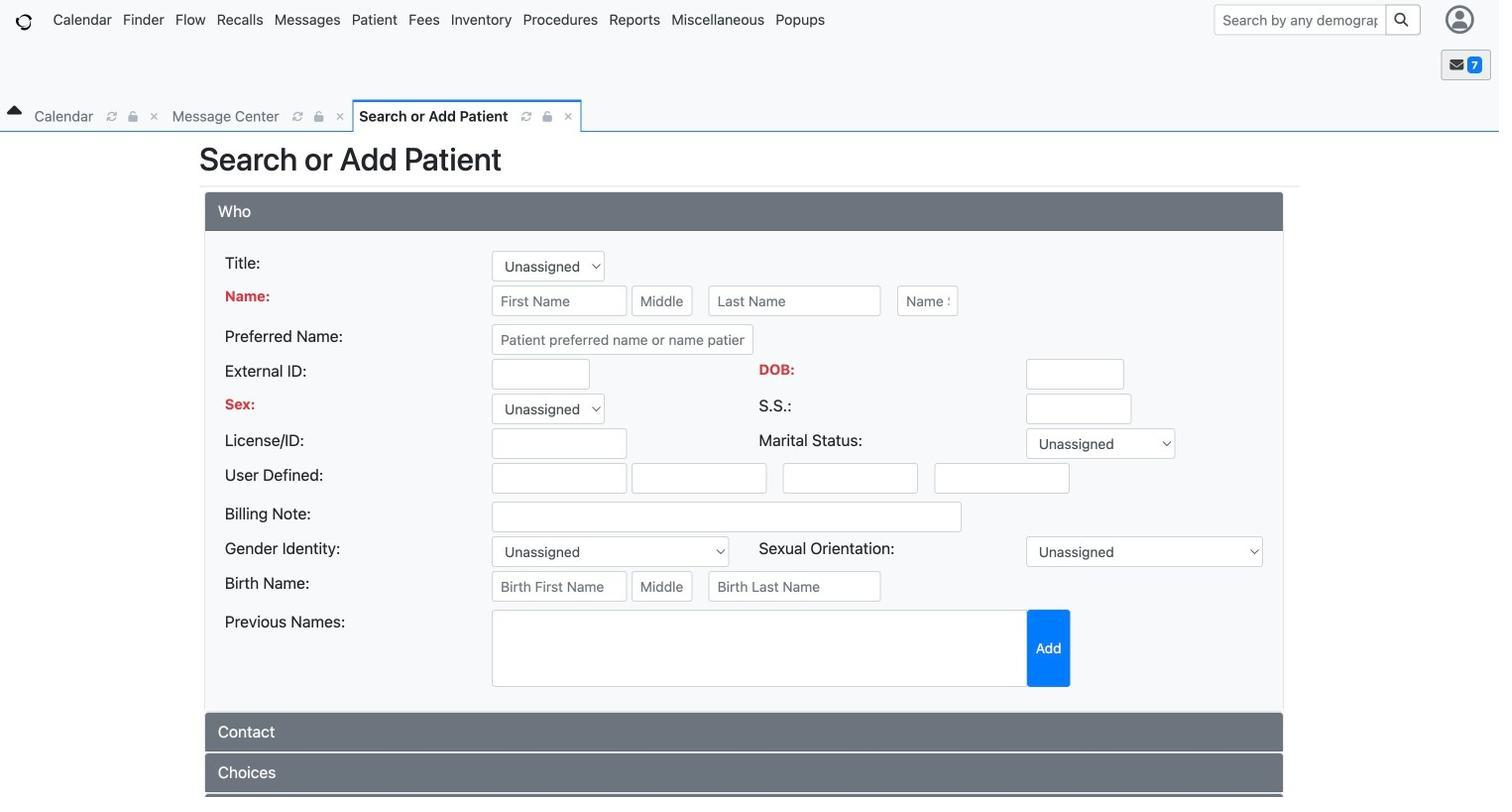 Task type: describe. For each thing, give the bounding box(es) containing it.
envelope image
[[1451, 58, 1464, 72]]

Search by any demographics text field
[[1214, 4, 1387, 35]]



Task type: locate. For each thing, give the bounding box(es) containing it.
search for patient by entering whole or part of any demographics field information image
[[1395, 13, 1412, 27]]

current user image
[[1443, 6, 1478, 34]]

main menu logo image
[[16, 14, 32, 30]]

toggle the patient panel image
[[7, 100, 22, 124]]



